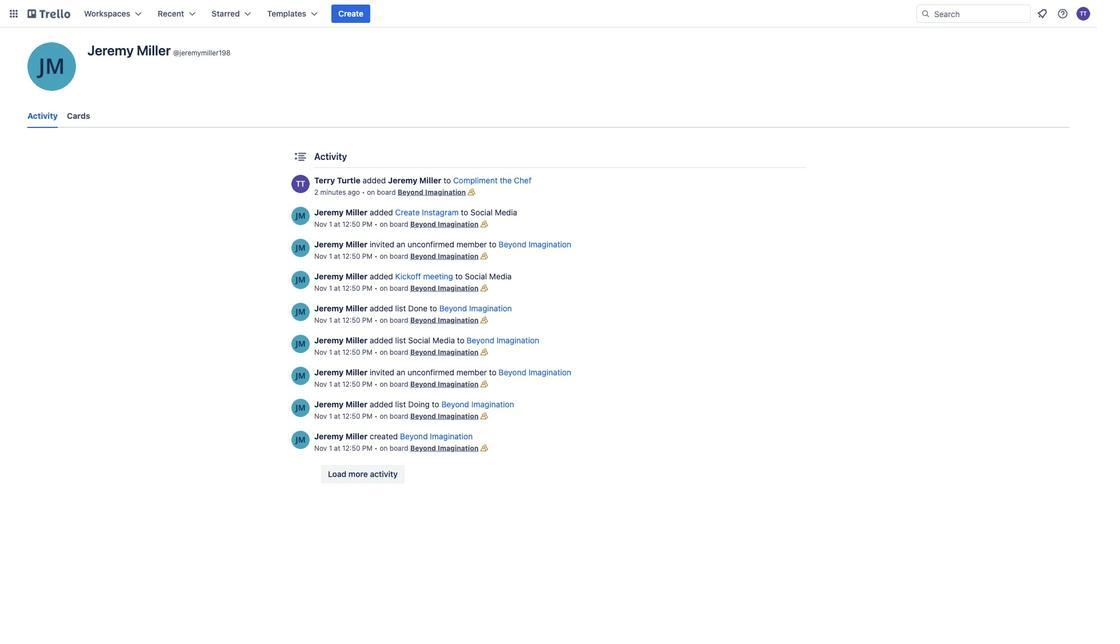 Task type: describe. For each thing, give the bounding box(es) containing it.
8 nov 1 at 12:50 pm • on board beyond imagination from the top
[[314, 444, 479, 452]]

1 for fourth jeremy miller (jeremymiller198) image from the top
[[329, 444, 332, 452]]

workspaces
[[84, 9, 130, 18]]

pm for 1st jeremy miller (jeremymiller198) icon from the bottom
[[362, 412, 373, 420]]

load
[[328, 470, 347, 479]]

templates
[[267, 9, 306, 18]]

ago
[[348, 188, 360, 196]]

social for meeting
[[465, 272, 487, 281]]

nov for 1st jeremy miller (jeremymiller198) icon from the bottom
[[314, 412, 327, 420]]

2 vertical spatial media
[[433, 336, 455, 345]]

nov for fourth jeremy miller (jeremymiller198) image from the top
[[314, 444, 327, 452]]

nov for 1st jeremy miller (jeremymiller198) icon
[[314, 220, 327, 228]]

• for fourth jeremy miller (jeremymiller198) image from the top
[[375, 444, 378, 452]]

added for meeting
[[370, 272, 393, 281]]

3 jeremy miller (jeremymiller198) image from the top
[[292, 303, 310, 321]]

open information menu image
[[1058, 8, 1069, 19]]

turtle
[[337, 176, 361, 185]]

board for 1st jeremy miller (jeremymiller198) icon
[[390, 220, 409, 228]]

doing
[[408, 400, 430, 409]]

search image
[[921, 9, 931, 18]]

cards link
[[67, 106, 90, 126]]

12:50 for 2nd jeremy miller (jeremymiller198) image from the top
[[342, 348, 360, 356]]

2 invited from the top
[[370, 368, 394, 377]]

all members of the workspace can see and edit this board. image for 'nov 1 at 12:50 pm' link related to jeremy miller added kickoff meeting to social media
[[479, 282, 490, 294]]

3 jeremy miller (jeremymiller198) image from the top
[[292, 367, 310, 385]]

media for jeremy miller added create instagram to social media
[[495, 208, 517, 217]]

at for 2nd jeremy miller (jeremymiller198) image from the bottom
[[334, 380, 340, 388]]

all members of the workspace can see and edit this board. image for added list social media to
[[479, 346, 490, 358]]

on down the jeremy miller added kickoff meeting to social media
[[380, 284, 388, 292]]

• for 2nd jeremy miller (jeremymiller198) image from the bottom
[[375, 380, 378, 388]]

• for first jeremy miller (jeremymiller198) image from the top of the page
[[375, 252, 378, 260]]

at for third jeremy miller (jeremymiller198) icon
[[334, 316, 340, 324]]

created
[[370, 432, 398, 441]]

member for first jeremy miller (jeremymiller198) image from the top of the page
[[457, 240, 487, 249]]

an for 2nd jeremy miller (jeremymiller198) image from the bottom
[[397, 368, 406, 377]]

1 for 1st jeremy miller (jeremymiller198) icon from the bottom
[[329, 412, 332, 420]]

jeremy miller added list doing to beyond imagination
[[314, 400, 514, 409]]

all members of the workspace can see and edit this board. image for invited an unconfirmed member to
[[479, 378, 490, 390]]

2 jeremy miller invited an unconfirmed member to beyond imagination from the top
[[314, 368, 572, 377]]

pm for third jeremy miller (jeremymiller198) icon
[[362, 316, 373, 324]]

at for first jeremy miller (jeremymiller198) image from the top of the page
[[334, 252, 340, 260]]

social for instagram
[[471, 208, 493, 217]]

all members of the workspace can see and edit this board. image for added list done to
[[479, 314, 490, 326]]

• for third jeremy miller (jeremymiller198) icon
[[375, 316, 378, 324]]

done
[[408, 304, 428, 313]]

jeremy miller added create instagram to social media
[[314, 208, 517, 217]]

jeremy miller created beyond imagination
[[314, 432, 473, 441]]

5 nov 1 at 12:50 pm • on board beyond imagination from the top
[[314, 348, 479, 356]]

0 notifications image
[[1036, 7, 1050, 21]]

at for 1st jeremy miller (jeremymiller198) icon
[[334, 220, 340, 228]]

4 nov 1 at 12:50 pm • on board beyond imagination from the top
[[314, 316, 479, 324]]

board for 2nd jeremy miller (jeremymiller198) image from the bottom
[[390, 380, 409, 388]]

all members of the workspace can see and edit this board. image for 2 minutes ago link
[[466, 186, 477, 198]]

workspaces button
[[77, 5, 149, 23]]

board right ago on the top left
[[377, 188, 396, 196]]

added for doing
[[370, 400, 393, 409]]

2 jeremy miller (jeremymiller198) image from the top
[[292, 335, 310, 353]]

nov for 2nd jeremy miller (jeremymiller198) icon from the top
[[314, 284, 327, 292]]

on up jeremy miller added list doing to beyond imagination
[[380, 380, 388, 388]]

create button
[[332, 5, 371, 23]]

jeremy miller @jeremymiller198
[[87, 42, 231, 58]]

pm for 2nd jeremy miller (jeremymiller198) icon from the top
[[362, 284, 373, 292]]

added for miller
[[363, 176, 386, 185]]

1 for 2nd jeremy miller (jeremymiller198) icon from the top
[[329, 284, 332, 292]]

2 jeremy miller (jeremymiller198) image from the top
[[292, 271, 310, 289]]

12:50 for 2nd jeremy miller (jeremymiller198) image from the bottom
[[342, 380, 360, 388]]

on down 2 minutes ago • on board beyond imagination
[[380, 220, 388, 228]]

back to home image
[[27, 5, 70, 23]]

kickoff
[[395, 272, 421, 281]]

on up the jeremy miller added kickoff meeting to social media
[[380, 252, 388, 260]]

instagram
[[422, 208, 459, 217]]

1 horizontal spatial activity
[[314, 151, 347, 162]]

activity link
[[27, 106, 58, 128]]

pm for first jeremy miller (jeremymiller198) image from the top of the page
[[362, 252, 373, 260]]

1 invited from the top
[[370, 240, 394, 249]]

added for instagram
[[370, 208, 393, 217]]

load more activity link
[[321, 465, 405, 484]]

1 for 1st jeremy miller (jeremymiller198) icon
[[329, 220, 332, 228]]

board for 2nd jeremy miller (jeremymiller198) image from the top
[[390, 348, 409, 356]]

board for third jeremy miller (jeremymiller198) icon
[[390, 316, 409, 324]]

media for jeremy miller added kickoff meeting to social media
[[489, 272, 512, 281]]

• for 2nd jeremy miller (jeremymiller198) image from the top
[[375, 348, 378, 356]]

on down "jeremy miller added list social media to beyond imagination"
[[380, 348, 388, 356]]

nov for first jeremy miller (jeremymiller198) image from the top of the page
[[314, 252, 327, 260]]

2
[[314, 188, 319, 196]]

board for 1st jeremy miller (jeremymiller198) icon from the bottom
[[390, 412, 409, 420]]

meeting
[[423, 272, 453, 281]]



Task type: locate. For each thing, give the bounding box(es) containing it.
primary element
[[0, 0, 1098, 27]]

beyond
[[398, 188, 424, 196], [410, 220, 436, 228], [499, 240, 527, 249], [410, 252, 436, 260], [410, 284, 436, 292], [439, 304, 467, 313], [410, 316, 436, 324], [467, 336, 495, 345], [410, 348, 436, 356], [499, 368, 527, 377], [410, 380, 436, 388], [442, 400, 469, 409], [410, 412, 436, 420], [400, 432, 428, 441], [410, 444, 436, 452]]

all members of the workspace can see and edit this board. image
[[479, 314, 490, 326], [479, 346, 490, 358], [479, 378, 490, 390], [479, 410, 490, 422]]

1 member from the top
[[457, 240, 487, 249]]

compliment the chef link
[[453, 176, 532, 185]]

2 vertical spatial social
[[408, 336, 430, 345]]

invited up jeremy miller added list doing to beyond imagination
[[370, 368, 394, 377]]

1 vertical spatial create
[[395, 208, 420, 217]]

nov for 2nd jeremy miller (jeremymiller198) image from the bottom
[[314, 380, 327, 388]]

8 pm from the top
[[362, 444, 373, 452]]

• right ago on the top left
[[362, 188, 365, 196]]

nov
[[314, 220, 327, 228], [314, 252, 327, 260], [314, 284, 327, 292], [314, 316, 327, 324], [314, 348, 327, 356], [314, 380, 327, 388], [314, 412, 327, 420], [314, 444, 327, 452]]

member down instagram
[[457, 240, 487, 249]]

activity
[[27, 111, 58, 121], [314, 151, 347, 162]]

1 vertical spatial terry turtle (terryturtle) image
[[292, 175, 310, 193]]

• for 2nd jeremy miller (jeremymiller198) icon from the top
[[375, 284, 378, 292]]

on right ago on the top left
[[367, 188, 375, 196]]

starred button
[[205, 5, 258, 23]]

• up created at the bottom of page
[[375, 412, 378, 420]]

1 jeremy miller invited an unconfirmed member to beyond imagination from the top
[[314, 240, 572, 249]]

jeremy miller invited an unconfirmed member to beyond imagination down "jeremy miller added list social media to beyond imagination"
[[314, 368, 572, 377]]

1 vertical spatial activity
[[314, 151, 347, 162]]

added for social
[[370, 336, 393, 345]]

6 12:50 from the top
[[342, 380, 360, 388]]

3 pm from the top
[[362, 284, 373, 292]]

• up jeremy miller added list doing to beyond imagination
[[375, 380, 378, 388]]

jeremy miller added list social media to beyond imagination
[[314, 336, 540, 345]]

jeremy
[[87, 42, 134, 58], [388, 176, 418, 185], [314, 208, 344, 217], [314, 240, 344, 249], [314, 272, 344, 281], [314, 304, 344, 313], [314, 336, 344, 345], [314, 368, 344, 377], [314, 400, 344, 409], [314, 432, 344, 441]]

1 horizontal spatial terry turtle (terryturtle) image
[[1077, 7, 1091, 21]]

0 vertical spatial list
[[395, 304, 406, 313]]

pm for 2nd jeremy miller (jeremymiller198) image from the top
[[362, 348, 373, 356]]

jeremy miller invited an unconfirmed member to beyond imagination down instagram
[[314, 240, 572, 249]]

terry turtle (terryturtle) image
[[1077, 7, 1091, 21], [292, 175, 310, 193]]

nov 1 at 12:50 pm • on board beyond imagination down jeremy miller created beyond imagination
[[314, 444, 479, 452]]

1 all members of the workspace can see and edit this board. image from the top
[[479, 314, 490, 326]]

3 1 from the top
[[329, 284, 332, 292]]

1
[[329, 220, 332, 228], [329, 252, 332, 260], [329, 284, 332, 292], [329, 316, 332, 324], [329, 348, 332, 356], [329, 380, 332, 388], [329, 412, 332, 420], [329, 444, 332, 452]]

1 vertical spatial list
[[395, 336, 406, 345]]

1 horizontal spatial create
[[395, 208, 420, 217]]

nov 1 at 12:50 pm • on board beyond imagination up kickoff
[[314, 252, 479, 260]]

• down the jeremy miller added kickoff meeting to social media
[[375, 284, 378, 292]]

0 vertical spatial nov 1 at 12:50 pm link
[[314, 220, 373, 228]]

4 all members of the workspace can see and edit this board. image from the top
[[479, 410, 490, 422]]

recent
[[158, 9, 184, 18]]

added up created at the bottom of page
[[370, 400, 393, 409]]

on down created at the bottom of page
[[380, 444, 388, 452]]

create
[[338, 9, 364, 18], [395, 208, 420, 217]]

12:50 for 2nd jeremy miller (jeremymiller198) icon from the top
[[342, 284, 360, 292]]

terry
[[314, 176, 335, 185]]

1 vertical spatial member
[[457, 368, 487, 377]]

member for 2nd jeremy miller (jeremymiller198) image from the bottom
[[457, 368, 487, 377]]

list down jeremy miller added list done to beyond imagination
[[395, 336, 406, 345]]

at
[[334, 220, 340, 228], [334, 252, 340, 260], [334, 284, 340, 292], [334, 316, 340, 324], [334, 348, 340, 356], [334, 380, 340, 388], [334, 412, 340, 420], [334, 444, 340, 452]]

1 jeremy miller (jeremymiller198) image from the top
[[292, 239, 310, 257]]

1 pm from the top
[[362, 220, 373, 228]]

jeremy miller (jeremymiller198) image
[[292, 239, 310, 257], [292, 335, 310, 353], [292, 367, 310, 385], [292, 431, 310, 449]]

pm for fourth jeremy miller (jeremymiller198) image from the top
[[362, 444, 373, 452]]

jeremy miller invited an unconfirmed member to beyond imagination
[[314, 240, 572, 249], [314, 368, 572, 377]]

board up kickoff
[[390, 252, 409, 260]]

at for fourth jeremy miller (jeremymiller198) image from the top
[[334, 444, 340, 452]]

an
[[397, 240, 406, 249], [397, 368, 406, 377]]

list
[[395, 304, 406, 313], [395, 336, 406, 345], [395, 400, 406, 409]]

terry turtle (terryturtle) image inside primary 'element'
[[1077, 7, 1091, 21]]

4 pm from the top
[[362, 316, 373, 324]]

0 vertical spatial social
[[471, 208, 493, 217]]

1 nov 1 at 12:50 pm • on board beyond imagination from the top
[[314, 220, 479, 228]]

1 12:50 from the top
[[342, 220, 360, 228]]

activity up 'terry'
[[314, 151, 347, 162]]

1 vertical spatial invited
[[370, 368, 394, 377]]

2 nov 1 at 12:50 pm link from the top
[[314, 284, 373, 292]]

Search field
[[931, 5, 1031, 22]]

0 vertical spatial media
[[495, 208, 517, 217]]

added left kickoff
[[370, 272, 393, 281]]

media
[[495, 208, 517, 217], [489, 272, 512, 281], [433, 336, 455, 345]]

0 horizontal spatial create
[[338, 9, 364, 18]]

cards
[[67, 111, 90, 121]]

kickoff meeting link
[[395, 272, 453, 281]]

1 vertical spatial an
[[397, 368, 406, 377]]

added left done
[[370, 304, 393, 313]]

board down kickoff
[[390, 284, 409, 292]]

social down compliment
[[471, 208, 493, 217]]

2 12:50 from the top
[[342, 252, 360, 260]]

2 all members of the workspace can see and edit this board. image from the top
[[479, 346, 490, 358]]

to
[[444, 176, 451, 185], [461, 208, 468, 217], [489, 240, 497, 249], [455, 272, 463, 281], [430, 304, 437, 313], [457, 336, 465, 345], [489, 368, 497, 377], [432, 400, 439, 409]]

6 at from the top
[[334, 380, 340, 388]]

1 nov from the top
[[314, 220, 327, 228]]

1 vertical spatial media
[[489, 272, 512, 281]]

pm for 1st jeremy miller (jeremymiller198) icon
[[362, 220, 373, 228]]

• up the jeremy miller added kickoff meeting to social media
[[375, 252, 378, 260]]

0 vertical spatial an
[[397, 240, 406, 249]]

activity left cards
[[27, 111, 58, 121]]

all members of the workspace can see and edit this board. image for added list doing to
[[479, 410, 490, 422]]

social right the meeting
[[465, 272, 487, 281]]

12:50 for first jeremy miller (jeremymiller198) image from the top of the page
[[342, 252, 360, 260]]

added down 2 minutes ago • on board beyond imagination
[[370, 208, 393, 217]]

8 1 from the top
[[329, 444, 332, 452]]

at for 2nd jeremy miller (jeremymiller198) image from the top
[[334, 348, 340, 356]]

starred
[[212, 9, 240, 18]]

7 1 from the top
[[329, 412, 332, 420]]

6 nov 1 at 12:50 pm • on board beyond imagination from the top
[[314, 380, 479, 388]]

added down jeremy miller added list done to beyond imagination
[[370, 336, 393, 345]]

nov 1 at 12:50 pm • on board beyond imagination
[[314, 220, 479, 228], [314, 252, 479, 260], [314, 284, 479, 292], [314, 316, 479, 324], [314, 348, 479, 356], [314, 380, 479, 388], [314, 412, 479, 420], [314, 444, 479, 452]]

1 vertical spatial unconfirmed
[[408, 368, 454, 377]]

4 jeremy miller (jeremymiller198) image from the top
[[292, 399, 310, 417]]

2 minutes ago link
[[314, 188, 360, 196]]

1 vertical spatial social
[[465, 272, 487, 281]]

pm
[[362, 220, 373, 228], [362, 252, 373, 260], [362, 284, 373, 292], [362, 316, 373, 324], [362, 348, 373, 356], [362, 380, 373, 388], [362, 412, 373, 420], [362, 444, 373, 452]]

7 nov from the top
[[314, 412, 327, 420]]

1 jeremy miller (jeremymiller198) image from the top
[[292, 207, 310, 225]]

board down jeremy miller added list done to beyond imagination
[[390, 316, 409, 324]]

• down jeremy miller added list done to beyond imagination
[[375, 316, 378, 324]]

added
[[363, 176, 386, 185], [370, 208, 393, 217], [370, 272, 393, 281], [370, 304, 393, 313], [370, 336, 393, 345], [370, 400, 393, 409]]

more
[[349, 470, 368, 479]]

on down jeremy miller added list done to beyond imagination
[[380, 316, 388, 324]]

• down "jeremy miller added list social media to beyond imagination"
[[375, 348, 378, 356]]

2 unconfirmed from the top
[[408, 368, 454, 377]]

8 12:50 from the top
[[342, 444, 360, 452]]

unconfirmed
[[408, 240, 454, 249], [408, 368, 454, 377]]

board for 2nd jeremy miller (jeremymiller198) icon from the top
[[390, 284, 409, 292]]

7 at from the top
[[334, 412, 340, 420]]

3 all members of the workspace can see and edit this board. image from the top
[[479, 378, 490, 390]]

1 1 from the top
[[329, 220, 332, 228]]

pm for 2nd jeremy miller (jeremymiller198) image from the bottom
[[362, 380, 373, 388]]

3 nov 1 at 12:50 pm • on board beyond imagination from the top
[[314, 284, 479, 292]]

1 for first jeremy miller (jeremymiller198) image from the top of the page
[[329, 252, 332, 260]]

2 member from the top
[[457, 368, 487, 377]]

the
[[500, 176, 512, 185]]

5 12:50 from the top
[[342, 348, 360, 356]]

unconfirmed for 2nd jeremy miller (jeremymiller198) image from the bottom
[[408, 368, 454, 377]]

1 list from the top
[[395, 304, 406, 313]]

social down done
[[408, 336, 430, 345]]

4 12:50 from the top
[[342, 316, 360, 324]]

nov 1 at 12:50 pm • on board beyond imagination down kickoff
[[314, 284, 479, 292]]

3 12:50 from the top
[[342, 284, 360, 292]]

2 an from the top
[[397, 368, 406, 377]]

0 vertical spatial unconfirmed
[[408, 240, 454, 249]]

unconfirmed for first jeremy miller (jeremymiller198) image from the top of the page
[[408, 240, 454, 249]]

invited
[[370, 240, 394, 249], [370, 368, 394, 377]]

recent button
[[151, 5, 203, 23]]

create instagram link
[[395, 208, 459, 217]]

3 nov from the top
[[314, 284, 327, 292]]

nov for third jeremy miller (jeremymiller198) icon
[[314, 316, 327, 324]]

2 vertical spatial list
[[395, 400, 406, 409]]

beyond imagination link
[[398, 188, 466, 196], [410, 220, 479, 228], [499, 240, 572, 249], [410, 252, 479, 260], [410, 284, 479, 292], [439, 304, 512, 313], [410, 316, 479, 324], [467, 336, 540, 345], [410, 348, 479, 356], [499, 368, 572, 377], [410, 380, 479, 388], [442, 400, 514, 409], [410, 412, 479, 420], [400, 432, 473, 441], [410, 444, 479, 452]]

12:50
[[342, 220, 360, 228], [342, 252, 360, 260], [342, 284, 360, 292], [342, 316, 360, 324], [342, 348, 360, 356], [342, 380, 360, 388], [342, 412, 360, 420], [342, 444, 360, 452]]

social
[[471, 208, 493, 217], [465, 272, 487, 281], [408, 336, 430, 345]]

0 vertical spatial invited
[[370, 240, 394, 249]]

list for doing
[[395, 400, 406, 409]]

board down jeremy miller added create instagram to social media
[[390, 220, 409, 228]]

1 nov 1 at 12:50 pm link from the top
[[314, 220, 373, 228]]

6 pm from the top
[[362, 380, 373, 388]]

5 nov from the top
[[314, 348, 327, 356]]

5 pm from the top
[[362, 348, 373, 356]]

an up kickoff
[[397, 240, 406, 249]]

activity
[[370, 470, 398, 479]]

nov 1 at 12:50 pm • on board beyond imagination down "jeremy miller added list social media to beyond imagination"
[[314, 348, 479, 356]]

4 at from the top
[[334, 316, 340, 324]]

unconfirmed down "jeremy miller added list social media to beyond imagination"
[[408, 368, 454, 377]]

0 vertical spatial jeremy miller invited an unconfirmed member to beyond imagination
[[314, 240, 572, 249]]

12:50 for third jeremy miller (jeremymiller198) icon
[[342, 316, 360, 324]]

jeremy miller (jeremymiller198) image
[[292, 207, 310, 225], [292, 271, 310, 289], [292, 303, 310, 321], [292, 399, 310, 417]]

3 at from the top
[[334, 284, 340, 292]]

7 12:50 from the top
[[342, 412, 360, 420]]

member down "jeremy miller added list social media to beyond imagination"
[[457, 368, 487, 377]]

4 jeremy miller (jeremymiller198) image from the top
[[292, 431, 310, 449]]

terry turtle (terryturtle) image right open information menu image
[[1077, 7, 1091, 21]]

jeremy miller added list done to beyond imagination
[[314, 304, 512, 313]]

2 minutes ago • on board beyond imagination
[[314, 188, 466, 196]]

board for first jeremy miller (jeremymiller198) image from the top of the page
[[390, 252, 409, 260]]

8 at from the top
[[334, 444, 340, 452]]

board down "jeremy miller added list social media to beyond imagination"
[[390, 348, 409, 356]]

chef
[[514, 176, 532, 185]]

nov 1 at 12:50 pm • on board beyond imagination up jeremy miller added list doing to beyond imagination
[[314, 380, 479, 388]]

nov 1 at 12:50 pm link for jeremy miller added kickoff meeting to social media
[[314, 284, 373, 292]]

7 nov 1 at 12:50 pm • on board beyond imagination from the top
[[314, 412, 479, 420]]

member
[[457, 240, 487, 249], [457, 368, 487, 377]]

12:50 for 1st jeremy miller (jeremymiller198) icon from the bottom
[[342, 412, 360, 420]]

board up jeremy miller added list doing to beyond imagination
[[390, 380, 409, 388]]

1 vertical spatial jeremy miller invited an unconfirmed member to beyond imagination
[[314, 368, 572, 377]]

added up 2 minutes ago • on board beyond imagination
[[363, 176, 386, 185]]

2 1 from the top
[[329, 252, 332, 260]]

1 for third jeremy miller (jeremymiller198) icon
[[329, 316, 332, 324]]

list for done
[[395, 304, 406, 313]]

board down jeremy miller added list doing to beyond imagination
[[390, 412, 409, 420]]

nov 1 at 12:50 pm link
[[314, 220, 373, 228], [314, 284, 373, 292]]

all members of the workspace can see and edit this board. image
[[466, 186, 477, 198], [479, 218, 490, 230], [479, 250, 490, 262], [479, 282, 490, 294], [479, 442, 490, 454]]

at for 2nd jeremy miller (jeremymiller198) icon from the top
[[334, 284, 340, 292]]

•
[[362, 188, 365, 196], [375, 220, 378, 228], [375, 252, 378, 260], [375, 284, 378, 292], [375, 316, 378, 324], [375, 348, 378, 356], [375, 380, 378, 388], [375, 412, 378, 420], [375, 444, 378, 452]]

at for 1st jeremy miller (jeremymiller198) icon from the bottom
[[334, 412, 340, 420]]

1 for 2nd jeremy miller (jeremymiller198) image from the top
[[329, 348, 332, 356]]

0 vertical spatial terry turtle (terryturtle) image
[[1077, 7, 1091, 21]]

an for first jeremy miller (jeremymiller198) image from the top of the page
[[397, 240, 406, 249]]

nov 1 at 12:50 pm • on board beyond imagination down jeremy miller added create instagram to social media
[[314, 220, 479, 228]]

nov 1 at 12:50 pm • on board beyond imagination up jeremy miller created beyond imagination
[[314, 412, 479, 420]]

6 1 from the top
[[329, 380, 332, 388]]

8 nov from the top
[[314, 444, 327, 452]]

1 for 2nd jeremy miller (jeremymiller198) image from the bottom
[[329, 380, 332, 388]]

added for done
[[370, 304, 393, 313]]

nov 1 at 12:50 pm link for jeremy miller added create instagram to social media
[[314, 220, 373, 228]]

board down jeremy miller created beyond imagination
[[390, 444, 409, 452]]

board for fourth jeremy miller (jeremymiller198) image from the top
[[390, 444, 409, 452]]

• for 1st jeremy miller (jeremymiller198) icon
[[375, 220, 378, 228]]

list for social
[[395, 336, 406, 345]]

3 list from the top
[[395, 400, 406, 409]]

miller
[[137, 42, 171, 58], [420, 176, 442, 185], [346, 208, 368, 217], [346, 240, 368, 249], [346, 272, 368, 281], [346, 304, 368, 313], [346, 336, 368, 345], [346, 368, 368, 377], [346, 400, 368, 409], [346, 432, 368, 441]]

jeremy miller image
[[27, 42, 76, 91]]

on
[[367, 188, 375, 196], [380, 220, 388, 228], [380, 252, 388, 260], [380, 284, 388, 292], [380, 316, 388, 324], [380, 348, 388, 356], [380, 380, 388, 388], [380, 412, 388, 420], [380, 444, 388, 452]]

5 at from the top
[[334, 348, 340, 356]]

• down created at the bottom of page
[[375, 444, 378, 452]]

1 at from the top
[[334, 220, 340, 228]]

• down 2 minutes ago • on board beyond imagination
[[375, 220, 378, 228]]

1 vertical spatial nov 1 at 12:50 pm link
[[314, 284, 373, 292]]

list left doing
[[395, 400, 406, 409]]

nov 1 at 12:50 pm • on board beyond imagination down jeremy miller added list done to beyond imagination
[[314, 316, 479, 324]]

0 horizontal spatial terry turtle (terryturtle) image
[[292, 175, 310, 193]]

board
[[377, 188, 396, 196], [390, 220, 409, 228], [390, 252, 409, 260], [390, 284, 409, 292], [390, 316, 409, 324], [390, 348, 409, 356], [390, 380, 409, 388], [390, 412, 409, 420], [390, 444, 409, 452]]

imagination
[[425, 188, 466, 196], [438, 220, 479, 228], [529, 240, 572, 249], [438, 252, 479, 260], [438, 284, 479, 292], [469, 304, 512, 313], [438, 316, 479, 324], [497, 336, 540, 345], [438, 348, 479, 356], [529, 368, 572, 377], [438, 380, 479, 388], [472, 400, 514, 409], [438, 412, 479, 420], [430, 432, 473, 441], [438, 444, 479, 452]]

5 1 from the top
[[329, 348, 332, 356]]

terry turtle added jeremy miller to compliment the chef
[[314, 176, 532, 185]]

invited up the jeremy miller added kickoff meeting to social media
[[370, 240, 394, 249]]

unconfirmed down create instagram link
[[408, 240, 454, 249]]

0 vertical spatial member
[[457, 240, 487, 249]]

@jeremymiller198
[[173, 49, 231, 57]]

6 nov from the top
[[314, 380, 327, 388]]

compliment
[[453, 176, 498, 185]]

2 pm from the top
[[362, 252, 373, 260]]

jeremy miller added kickoff meeting to social media
[[314, 272, 512, 281]]

all members of the workspace can see and edit this board. image for 'nov 1 at 12:50 pm' link corresponding to jeremy miller added create instagram to social media
[[479, 218, 490, 230]]

nov for 2nd jeremy miller (jeremymiller198) image from the top
[[314, 348, 327, 356]]

4 1 from the top
[[329, 316, 332, 324]]

1 unconfirmed from the top
[[408, 240, 454, 249]]

12:50 for fourth jeremy miller (jeremymiller198) image from the top
[[342, 444, 360, 452]]

2 nov from the top
[[314, 252, 327, 260]]

0 horizontal spatial activity
[[27, 111, 58, 121]]

2 nov 1 at 12:50 pm • on board beyond imagination from the top
[[314, 252, 479, 260]]

0 vertical spatial create
[[338, 9, 364, 18]]

minutes
[[320, 188, 346, 196]]

create inside button
[[338, 9, 364, 18]]

terry turtle (terryturtle) image left '2'
[[292, 175, 310, 193]]

2 at from the top
[[334, 252, 340, 260]]

templates button
[[260, 5, 325, 23]]

1 an from the top
[[397, 240, 406, 249]]

7 pm from the top
[[362, 412, 373, 420]]

2 list from the top
[[395, 336, 406, 345]]

4 nov from the top
[[314, 316, 327, 324]]

12:50 for 1st jeremy miller (jeremymiller198) icon
[[342, 220, 360, 228]]

• for 1st jeremy miller (jeremymiller198) icon from the bottom
[[375, 412, 378, 420]]

an up jeremy miller added list doing to beyond imagination
[[397, 368, 406, 377]]

0 vertical spatial activity
[[27, 111, 58, 121]]

on up created at the bottom of page
[[380, 412, 388, 420]]

load more activity
[[328, 470, 398, 479]]

list left done
[[395, 304, 406, 313]]



Task type: vqa. For each thing, say whether or not it's contained in the screenshot.
COLOR: YELLOW, TITLE: NONE image
no



